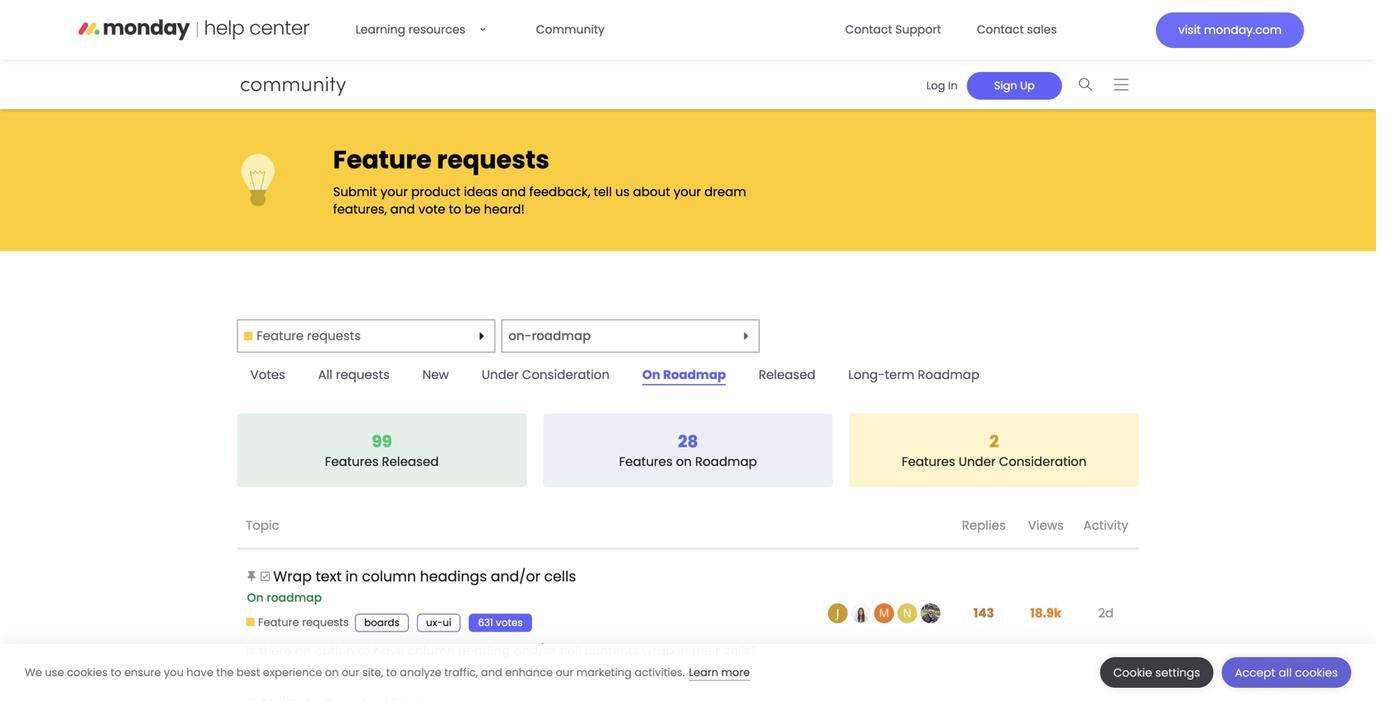 Task type: describe. For each thing, give the bounding box(es) containing it.
long-
[[849, 366, 885, 384]]

1 vertical spatial column
[[408, 642, 455, 660]]

cells?
[[723, 642, 757, 660]]

monday.com
[[1204, 22, 1282, 38]]

heading
[[458, 642, 510, 660]]

all requests link
[[305, 362, 403, 388]]

requests up all
[[307, 327, 361, 345]]

contact for contact sales
[[977, 22, 1024, 38]]

wrap
[[273, 567, 312, 587]]

this topic has a solution image
[[246, 698, 257, 701]]

new
[[423, 366, 449, 384]]

1 vertical spatial and/or
[[514, 642, 557, 660]]

be
[[465, 200, 481, 218]]

topic
[[246, 517, 280, 534]]

support
[[896, 22, 942, 38]]

this topic has a solution image
[[260, 571, 271, 582]]

2 features under consideration
[[902, 430, 1087, 471]]

about
[[633, 183, 670, 201]]

juliette  - accepted answer image
[[851, 603, 871, 623]]

ui
[[443, 616, 452, 629]]

the
[[216, 665, 234, 680]]

0 vertical spatial and/or
[[491, 567, 541, 587]]

cookie settings button
[[1101, 657, 1214, 688]]

all
[[1279, 665, 1292, 680]]

cookie
[[1114, 665, 1153, 680]]

resources
[[409, 22, 466, 38]]

visit monday.com
[[1179, 22, 1282, 38]]

learning resources
[[356, 22, 466, 38]]

consideration inside 2 features under consideration
[[999, 453, 1087, 471]]

on-
[[509, 327, 532, 345]]

631
[[478, 616, 493, 629]]

views button
[[1015, 504, 1077, 549]]

0 horizontal spatial consideration
[[522, 366, 610, 384]]

roadmap
[[532, 327, 591, 345]]

headings
[[420, 567, 487, 587]]

text
[[316, 567, 342, 587]]

activities.
[[635, 665, 685, 680]]

more
[[722, 665, 750, 680]]

replies button
[[953, 504, 1015, 549]]

dialog containing cookie settings
[[0, 644, 1377, 701]]

28
[[678, 430, 698, 453]]

up
[[1021, 78, 1035, 93]]

1 vertical spatial feature requests
[[258, 615, 349, 630]]

navigation containing log in
[[912, 67, 1139, 102]]

accept all cookies
[[1235, 665, 1338, 680]]

released link
[[746, 362, 829, 388]]

boards link
[[355, 614, 409, 632]]

1 horizontal spatial released
[[759, 366, 816, 384]]

on
[[643, 366, 661, 384]]

feature requests link
[[246, 615, 349, 630]]

sign up button
[[967, 72, 1062, 100]]

sales
[[1027, 22, 1057, 38]]

learn
[[689, 665, 719, 680]]

and right ideas
[[501, 183, 526, 201]]

0 vertical spatial column
[[362, 567, 416, 587]]

search image
[[1079, 78, 1093, 91]]

accept
[[1235, 665, 1276, 680]]

an
[[295, 642, 311, 660]]

learning resources link
[[346, 13, 511, 46]]

1 our from the left
[[342, 665, 360, 680]]

mark chinsky - frequent poster image
[[875, 603, 894, 623]]

long-term roadmap link
[[835, 362, 993, 388]]

tags list containing boards
[[355, 614, 540, 632]]

feature inside feature requests link
[[258, 615, 299, 630]]

best
[[237, 665, 260, 680]]

posters element
[[824, 504, 953, 549]]

activity
[[1084, 517, 1129, 534]]

accept all cookies button
[[1222, 657, 1352, 688]]

log in
[[927, 78, 958, 93]]

tell
[[594, 183, 612, 201]]

ensure
[[124, 665, 161, 680]]

requests inside feature requests link
[[302, 615, 349, 630]]

to inside the feature requests submit your product ideas and feedback, tell us about your dream features, and vote to be heard!
[[449, 200, 461, 218]]

cookies for use
[[67, 665, 108, 680]]

99 features released
[[325, 430, 439, 471]]

experience
[[263, 665, 322, 680]]

ideas
[[464, 183, 498, 201]]

marketing
[[577, 665, 632, 680]]

we
[[25, 665, 42, 680]]

0 vertical spatial feature requests
[[257, 327, 361, 345]]

to left ensure
[[111, 665, 121, 680]]

new link
[[409, 362, 462, 388]]

under inside 2 features under consideration
[[959, 453, 996, 471]]

in inside wrap text in column headings and/or cells link
[[346, 567, 358, 587]]

on roadmap link
[[629, 362, 739, 388]]

us
[[615, 183, 630, 201]]

under consideration
[[482, 366, 610, 384]]

631 votes link
[[469, 614, 532, 632]]

this topic is pinned for you; it will display at the top of its category image
[[246, 571, 257, 582]]

long-term roadmap
[[849, 366, 980, 384]]

votes
[[250, 366, 285, 384]]

on roadmap
[[643, 366, 726, 384]]

ux-
[[426, 616, 443, 629]]



Task type: vqa. For each thing, say whether or not it's contained in the screenshot.
Long-
yes



Task type: locate. For each thing, give the bounding box(es) containing it.
contents
[[585, 642, 639, 660]]

ux-ui link
[[417, 614, 461, 632]]

0 horizontal spatial your
[[381, 183, 408, 201]]

cookies right the 'use'
[[67, 665, 108, 680]]

cookies
[[67, 665, 108, 680], [1296, 665, 1338, 680]]

on inside '28 features on roadmap'
[[676, 453, 692, 471]]

wrap
[[643, 642, 674, 660]]

replies
[[962, 517, 1006, 534]]

heard!
[[484, 200, 525, 218]]

1 your from the left
[[381, 183, 408, 201]]

use
[[45, 665, 64, 680]]

jo spencer - original poster image
[[828, 603, 848, 623]]

traffic,
[[445, 665, 478, 680]]

monday.com logo image
[[78, 13, 310, 46]]

consideration
[[522, 366, 610, 384], [999, 453, 1087, 471]]

contact support link
[[836, 13, 951, 46]]

ux-ui
[[426, 616, 452, 629]]

under down the on-
[[482, 366, 519, 384]]

0 vertical spatial consideration
[[522, 366, 610, 384]]

term
[[885, 366, 915, 384]]

1 horizontal spatial under
[[959, 453, 996, 471]]

cookie settings
[[1114, 665, 1201, 680]]

to
[[449, 200, 461, 218], [358, 642, 370, 660], [111, 665, 121, 680], [386, 665, 397, 680]]

cookies for all
[[1296, 665, 1338, 680]]

2 vertical spatial feature
[[258, 615, 299, 630]]

feature up there
[[258, 615, 299, 630]]

2 our from the left
[[556, 665, 574, 680]]

1 horizontal spatial consideration
[[999, 453, 1087, 471]]

dialog
[[0, 644, 1377, 701]]

log in button
[[918, 72, 967, 100]]

nikola mastilovic (spicytab) - frequent poster image
[[898, 603, 918, 623]]

learning
[[356, 22, 406, 38]]

1 vertical spatial on
[[325, 665, 339, 680]]

0 vertical spatial released
[[759, 366, 816, 384]]

have up we use cookies to ensure you have the best experience on our site, to analyze traffic, and enhance our marketing activities. learn more
[[374, 642, 405, 660]]

column up "boards"
[[362, 567, 416, 587]]

requests inside all requests link
[[336, 366, 390, 384]]

1 contact from the left
[[845, 22, 893, 38]]

vote
[[418, 200, 446, 218]]

to right site,
[[386, 665, 397, 680]]

contact for contact support
[[845, 22, 893, 38]]

cookies inside button
[[1296, 665, 1338, 680]]

views
[[1028, 517, 1064, 534]]

all requests
[[318, 366, 390, 384]]

1 vertical spatial consideration
[[999, 453, 1087, 471]]

under up replies
[[959, 453, 996, 471]]

you
[[164, 665, 184, 680]]

0 vertical spatial in
[[346, 567, 358, 587]]

option
[[315, 642, 354, 660]]

in
[[948, 78, 958, 93]]

features,
[[333, 200, 387, 218]]

1 horizontal spatial on
[[676, 453, 692, 471]]

consideration right 2
[[999, 453, 1087, 471]]

community link
[[526, 13, 615, 46]]

0 horizontal spatial have
[[187, 665, 213, 680]]

0 horizontal spatial in
[[346, 567, 358, 587]]

learn more link
[[689, 665, 750, 681]]

contact support
[[845, 22, 942, 38]]

features inside '28 features on roadmap'
[[619, 453, 673, 471]]

released inside 99 features released
[[382, 453, 439, 471]]

cookies right all
[[1296, 665, 1338, 680]]

dream
[[705, 183, 747, 201]]

1 horizontal spatial your
[[674, 183, 701, 201]]

features inside 99 features released
[[325, 453, 379, 471]]

feature requests submit your product ideas and feedback, tell us about your dream features, and vote to be heard!
[[333, 142, 747, 218]]

and down 'heading'
[[481, 665, 502, 680]]

feature
[[333, 142, 432, 177], [257, 327, 304, 345], [258, 615, 299, 630]]

tags list
[[246, 587, 416, 607], [355, 614, 540, 632]]

feature inside the feature requests submit your product ideas and feedback, tell us about your dream features, and vote to be heard!
[[333, 142, 432, 177]]

3 features from the left
[[902, 453, 956, 471]]

feature up submit
[[333, 142, 432, 177]]

under inside 'under consideration' link
[[482, 366, 519, 384]]

0 horizontal spatial features
[[325, 453, 379, 471]]

consideration down roadmap
[[522, 366, 610, 384]]

sign
[[994, 78, 1018, 93]]

requests up option on the bottom left of the page
[[302, 615, 349, 630]]

requests inside the feature requests submit your product ideas and feedback, tell us about your dream features, and vote to be heard!
[[437, 142, 550, 177]]

2 horizontal spatial features
[[902, 453, 956, 471]]

sign up
[[994, 78, 1035, 93]]

wrap text in column headings and/or cells link
[[273, 554, 576, 599]]

2 your from the left
[[674, 183, 701, 201]]

0 horizontal spatial cookies
[[67, 665, 108, 680]]

0 vertical spatial on
[[676, 453, 692, 471]]

18.9k
[[1031, 604, 1062, 622]]

we use cookies to ensure you have the best experience on our site, to analyze traffic, and enhance our marketing activities. learn more
[[25, 665, 750, 680]]

settings
[[1156, 665, 1201, 680]]

feature requests
[[257, 327, 361, 345], [258, 615, 349, 630]]

features for 28
[[619, 453, 673, 471]]

in right text
[[346, 567, 358, 587]]

1 horizontal spatial contact
[[977, 22, 1024, 38]]

features
[[325, 453, 379, 471], [619, 453, 673, 471], [902, 453, 956, 471]]

your right about
[[674, 183, 701, 201]]

activity button
[[1077, 504, 1139, 549]]

cells
[[544, 567, 576, 587]]

and/or up enhance
[[514, 642, 557, 660]]

features for 99
[[325, 453, 379, 471]]

and left the vote
[[390, 200, 415, 218]]

our down "cell"
[[556, 665, 574, 680]]

feedback,
[[529, 183, 591, 201]]

menu image
[[1115, 78, 1129, 91]]

1 cookies from the left
[[67, 665, 108, 680]]

boards
[[364, 616, 400, 629]]

your right submit
[[381, 183, 408, 201]]

0 vertical spatial have
[[374, 642, 405, 660]]

1 vertical spatial in
[[678, 642, 689, 660]]

2
[[990, 430, 999, 453]]

feature requests up 'an'
[[258, 615, 349, 630]]

wrap text in column headings and/or cells
[[273, 567, 576, 587]]

cell
[[560, 642, 581, 660]]

contact sales link
[[967, 13, 1067, 46]]

28 features on roadmap
[[619, 430, 757, 471]]

roadmap
[[663, 366, 726, 384], [918, 366, 980, 384], [695, 453, 757, 471]]

143
[[974, 604, 994, 622]]

2 cookies from the left
[[1296, 665, 1338, 680]]

jose  - most recent poster image
[[921, 603, 941, 623]]

1 horizontal spatial features
[[619, 453, 673, 471]]

column
[[362, 567, 416, 587], [408, 642, 455, 660]]

0 horizontal spatial on
[[325, 665, 339, 680]]

log
[[927, 78, 946, 93]]

visit
[[1179, 22, 1201, 38]]

1 vertical spatial have
[[187, 665, 213, 680]]

under consideration link
[[469, 362, 623, 388]]

features for 2
[[902, 453, 956, 471]]

1 features from the left
[[325, 453, 379, 471]]

in left their
[[678, 642, 689, 660]]

contact inside "link"
[[977, 22, 1024, 38]]

column up analyze
[[408, 642, 455, 660]]

feature requests up all
[[257, 327, 361, 345]]

2d link
[[1094, 592, 1118, 634]]

to up site,
[[358, 642, 370, 660]]

navigation
[[912, 67, 1139, 102]]

contact
[[845, 22, 893, 38], [977, 22, 1024, 38]]

contact left sales
[[977, 22, 1024, 38]]

roadmap inside '28 features on roadmap'
[[695, 453, 757, 471]]

1 horizontal spatial in
[[678, 642, 689, 660]]

monday community forum image
[[113, 73, 378, 96]]

2d
[[1099, 604, 1114, 622]]

1 horizontal spatial cookies
[[1296, 665, 1338, 680]]

contact sales
[[977, 22, 1057, 38]]

have left the
[[187, 665, 213, 680]]

and/or left cells
[[491, 567, 541, 587]]

2 features from the left
[[619, 453, 673, 471]]

1 horizontal spatial have
[[374, 642, 405, 660]]

1 vertical spatial feature
[[257, 327, 304, 345]]

143 button
[[970, 595, 999, 632]]

site,
[[362, 665, 383, 680]]

0 vertical spatial tags list
[[246, 587, 416, 607]]

0 horizontal spatial our
[[342, 665, 360, 680]]

and/or
[[491, 567, 541, 587], [514, 642, 557, 660]]

0 horizontal spatial released
[[382, 453, 439, 471]]

1 horizontal spatial our
[[556, 665, 574, 680]]

1 vertical spatial released
[[382, 453, 439, 471]]

0 vertical spatial under
[[482, 366, 519, 384]]

0 vertical spatial feature
[[333, 142, 432, 177]]

features inside 2 features under consideration
[[902, 453, 956, 471]]

there
[[259, 642, 292, 660]]

0 horizontal spatial contact
[[845, 22, 893, 38]]

requests right all
[[336, 366, 390, 384]]

2 contact from the left
[[977, 22, 1024, 38]]

99
[[372, 430, 392, 453]]

on
[[676, 453, 692, 471], [325, 665, 339, 680]]

submit
[[333, 183, 377, 201]]

is there an option to have column heading and/or cell contents wrap in their cells? link
[[246, 642, 820, 660]]

1 vertical spatial under
[[959, 453, 996, 471]]

under
[[482, 366, 519, 384], [959, 453, 996, 471]]

in inside is there an option to have column heading and/or cell contents wrap in their cells? link
[[678, 642, 689, 660]]

feature up votes on the left bottom of page
[[257, 327, 304, 345]]

631 votes
[[478, 616, 523, 629]]

0 horizontal spatial under
[[482, 366, 519, 384]]

votes link
[[237, 362, 299, 388]]

to left be
[[449, 200, 461, 218]]

our left site,
[[342, 665, 360, 680]]

their
[[692, 642, 720, 660]]

requests up ideas
[[437, 142, 550, 177]]

contact left support
[[845, 22, 893, 38]]

all
[[318, 366, 333, 384]]

1 vertical spatial tags list
[[355, 614, 540, 632]]

is
[[246, 642, 256, 660]]



